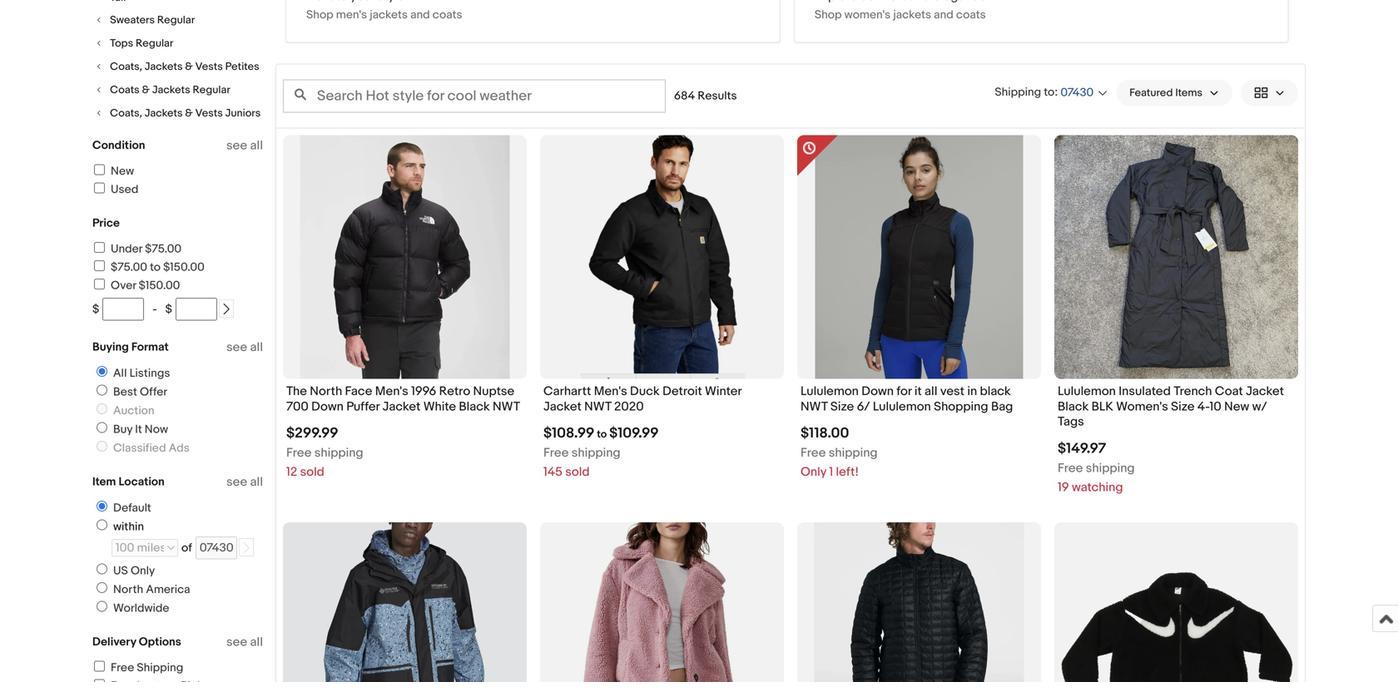 Task type: vqa. For each thing, say whether or not it's contained in the screenshot.
THE COATS, JACKETS & VESTS JUNIORS DROPDOWN BUTTON
yes



Task type: describe. For each thing, give the bounding box(es) containing it.
condition
[[92, 139, 145, 153]]

to for $150.00
[[150, 260, 161, 275]]

free shipping
[[111, 661, 183, 675]]

only inside us only 'link'
[[131, 564, 155, 578]]

sold inside $299.99 free shipping 12 sold
[[300, 465, 324, 480]]

black inside the north face men's 1996 retro nuptse 700 down puffer jacket white black nwt
[[459, 399, 490, 414]]

all for buying format
[[250, 340, 263, 355]]

Free In-store Pickup checkbox
[[94, 679, 105, 682]]

men's inside the carhartt men's duck detroit winter jacket nwt 2020
[[594, 384, 627, 399]]

$108.99
[[543, 425, 594, 442]]

it
[[914, 384, 922, 399]]

under $75.00 link
[[92, 242, 182, 256]]

1 vertical spatial jackets
[[152, 83, 190, 96]]

lululemon insulated trench coat jacket black blk women's size 4-10 new w/ tags link
[[1058, 384, 1295, 434]]

North America radio
[[97, 583, 107, 593]]

1 horizontal spatial lululemon
[[873, 399, 931, 414]]

women's
[[1116, 399, 1168, 414]]

10
[[1210, 399, 1221, 414]]

coats for shop men's jackets and coats
[[433, 8, 462, 22]]

see all button for buying format
[[226, 340, 263, 355]]

$299.99
[[286, 425, 338, 442]]

$108.99 to $109.99 free shipping 145 sold
[[543, 425, 659, 480]]

within
[[113, 520, 144, 534]]

auction link
[[90, 404, 158, 418]]

see all button for item location
[[226, 475, 263, 490]]

lululemon down for it all vest in black nwt size 6/ lululemon shopping bag image
[[815, 135, 1023, 379]]

07430 text field
[[195, 537, 237, 560]]

jackets for coats, jackets & vests juniors
[[145, 107, 183, 120]]

jacket inside the north face men's 1996 retro nuptse 700 down puffer jacket white black nwt
[[382, 399, 421, 414]]

used link
[[92, 183, 138, 197]]

w/
[[1252, 399, 1267, 414]]

face
[[345, 384, 372, 399]]

-
[[152, 302, 157, 317]]

classified ads link
[[90, 441, 193, 456]]

featured
[[1129, 87, 1173, 99]]

0 vertical spatial $75.00
[[145, 242, 182, 256]]

sweaters regular button
[[92, 12, 263, 27]]

1 vertical spatial $75.00
[[111, 260, 147, 275]]

coats for shop women's jackets and coats
[[956, 8, 986, 22]]

see all for condition
[[226, 138, 263, 153]]

shipping inside $108.99 to $109.99 free shipping 145 sold
[[572, 446, 621, 461]]

worldwide
[[113, 602, 169, 616]]

Under $75.00 checkbox
[[94, 242, 105, 253]]

only inside $118.00 free shipping only 1 left!
[[801, 465, 826, 480]]

Auction radio
[[97, 404, 107, 414]]

petites
[[225, 60, 259, 73]]

detroit
[[662, 384, 702, 399]]

Shop women's jackets and coats text field
[[795, 0, 1288, 42]]

view: gallery view image
[[1254, 84, 1285, 102]]

options
[[139, 635, 181, 650]]

coat
[[1215, 384, 1243, 399]]

tops regular
[[110, 37, 173, 50]]

shop women's jackets and coats link
[[795, 0, 1288, 42]]

black inside "lululemon insulated trench coat jacket black blk women's size 4-10 new w/ tags"
[[1058, 399, 1089, 414]]

1
[[829, 465, 833, 480]]

free right free shipping option
[[111, 661, 134, 675]]

north america
[[113, 583, 190, 597]]

see for item location
[[226, 475, 247, 490]]

Best Offer radio
[[97, 385, 107, 396]]

carhartt men's duck detroit winter jacket nwt 2020 link
[[543, 384, 781, 419]]

best
[[113, 385, 137, 399]]

vests for juniors
[[195, 107, 223, 120]]

1 vertical spatial shipping
[[137, 661, 183, 675]]

coats, jackets & vests petites button
[[92, 59, 263, 74]]

adidas adventure winter allover print gore-tex jacket image
[[283, 522, 527, 682]]

shopping
[[934, 399, 988, 414]]

lululemon insulated trench coat jacket black blk women's size 4-10 new w/ tags image
[[1054, 135, 1298, 379]]

for
[[897, 384, 912, 399]]

it
[[135, 423, 142, 437]]

left!
[[836, 465, 859, 480]]

under
[[111, 242, 142, 256]]

offer
[[140, 385, 167, 399]]

1 vertical spatial north
[[113, 583, 143, 597]]

nwt inside the carhartt men's duck detroit winter jacket nwt 2020
[[584, 399, 611, 414]]

nwt inside the north face men's 1996 retro nuptse 700 down puffer jacket white black nwt
[[493, 399, 520, 414]]

featured items
[[1129, 87, 1202, 99]]

coats, jackets & vests juniors
[[110, 107, 261, 120]]

jacket inside the carhartt men's duck detroit winter jacket nwt 2020
[[543, 399, 582, 414]]

see all for delivery options
[[226, 635, 263, 650]]

free shipping link
[[92, 661, 183, 675]]

sweaters
[[110, 14, 155, 26]]

all listings
[[113, 367, 170, 381]]

and for shop women's jackets and coats
[[934, 8, 953, 22]]

lululemon for $118.00
[[801, 384, 859, 399]]

coats & jackets regular button
[[92, 82, 263, 97]]

size inside "lululemon insulated trench coat jacket black blk women's size 4-10 new w/ tags"
[[1171, 399, 1195, 414]]

trench
[[1174, 384, 1212, 399]]

over
[[111, 279, 136, 293]]

best offer
[[113, 385, 167, 399]]

north america link
[[90, 583, 193, 597]]

Worldwide radio
[[97, 601, 107, 612]]

classified ads
[[113, 441, 190, 456]]

shipping to : 07430
[[995, 85, 1094, 100]]

:
[[1055, 85, 1058, 100]]

see all button for delivery options
[[226, 635, 263, 650]]

jacket inside "lululemon insulated trench coat jacket black blk women's size 4-10 new w/ tags"
[[1246, 384, 1284, 399]]

jackets for coats, jackets & vests petites
[[145, 60, 183, 73]]

buying
[[92, 340, 129, 355]]

vests for petites
[[195, 60, 223, 73]]

tags
[[1058, 415, 1084, 429]]

all inside lululemon down for it all vest in black nwt size 6/ lululemon shopping bag
[[925, 384, 937, 399]]

location
[[119, 475, 165, 489]]

Minimum Value text field
[[103, 298, 144, 321]]

6/
[[857, 399, 870, 414]]

free people womens joplin faux fur warm teddy coat outerwear bhfo 3310 image
[[540, 522, 784, 682]]

nwt inside lululemon down for it all vest in black nwt size 6/ lululemon shopping bag
[[801, 399, 828, 414]]

new mens the north face black eco thermoball full zip jacket coat puffer matte image
[[797, 522, 1041, 682]]

$149.97
[[1058, 440, 1106, 458]]

juniors
[[225, 107, 261, 120]]

Enter your search keyword text field
[[283, 80, 666, 113]]

buy it now link
[[90, 422, 171, 437]]

coats, jackets & vests juniors button
[[92, 106, 263, 121]]

within radio
[[97, 520, 107, 531]]

0 horizontal spatial new
[[111, 164, 134, 179]]

black
[[980, 384, 1011, 399]]

default
[[113, 501, 151, 516]]

format
[[131, 340, 169, 355]]

over $150.00 link
[[92, 279, 180, 293]]

men's
[[336, 8, 367, 22]]

$109.99
[[609, 425, 659, 442]]

duck
[[630, 384, 660, 399]]

watching
[[1072, 480, 1123, 495]]

new inside "lululemon insulated trench coat jacket black blk women's size 4-10 new w/ tags"
[[1224, 399, 1249, 414]]

carhartt men's duck detroit winter jacket nwt 2020 image
[[574, 135, 750, 379]]

puffer
[[346, 399, 380, 414]]

new link
[[92, 164, 134, 179]]

see all for item location
[[226, 475, 263, 490]]

145
[[543, 465, 562, 480]]

items
[[1175, 87, 1202, 99]]

regular for tops regular
[[136, 37, 173, 50]]

see all button for condition
[[226, 138, 263, 153]]

shop men's jackets and coats
[[306, 8, 462, 22]]

1 vertical spatial &
[[142, 83, 150, 96]]

shop men's jackets and coats link
[[286, 0, 780, 42]]

Buy It Now radio
[[97, 422, 107, 433]]

see for condition
[[226, 138, 247, 153]]

blk
[[1092, 399, 1113, 414]]

Classified Ads radio
[[97, 441, 107, 452]]

2 vertical spatial regular
[[193, 83, 230, 96]]

the north face men's 1996 retro nuptse 700 down puffer jacket white black nwt image
[[300, 135, 510, 379]]



Task type: locate. For each thing, give the bounding box(es) containing it.
1 horizontal spatial jacket
[[543, 399, 582, 414]]

jackets down coats & jackets regular
[[145, 107, 183, 120]]

Used checkbox
[[94, 183, 105, 193]]

$ for maximum value text field
[[165, 302, 172, 317]]

submit price range image
[[220, 304, 232, 315]]

regular up tops regular dropdown button
[[157, 14, 195, 26]]

regular down the sweaters regular
[[136, 37, 173, 50]]

lululemon for $149.97
[[1058, 384, 1116, 399]]

Maximum Value text field
[[175, 298, 217, 321]]

shipping for $118.00
[[829, 446, 878, 461]]

regular up coats, jackets & vests juniors
[[193, 83, 230, 96]]

1 horizontal spatial black
[[1058, 399, 1089, 414]]

size inside lululemon down for it all vest in black nwt size 6/ lululemon shopping bag
[[830, 399, 854, 414]]

0 vertical spatial regular
[[157, 14, 195, 26]]

0 horizontal spatial jacket
[[382, 399, 421, 414]]

1 vertical spatial coats,
[[110, 107, 142, 120]]

1 horizontal spatial size
[[1171, 399, 1195, 414]]

0 vertical spatial $150.00
[[163, 260, 205, 275]]

vests inside "dropdown button"
[[195, 60, 223, 73]]

jackets right men's
[[370, 8, 408, 22]]

black down nuptse
[[459, 399, 490, 414]]

classified
[[113, 441, 166, 456]]

1 vertical spatial $150.00
[[139, 279, 180, 293]]

0 vertical spatial north
[[310, 384, 342, 399]]

shop
[[306, 8, 333, 22], [815, 8, 842, 22]]

jackets for men's
[[370, 8, 408, 22]]

jacket down carhartt
[[543, 399, 582, 414]]

down right 700 on the left
[[311, 399, 344, 414]]

black
[[459, 399, 490, 414], [1058, 399, 1089, 414]]

coats, for coats, jackets & vests juniors
[[110, 107, 142, 120]]

jackets inside shop men's jackets and coats text field
[[370, 8, 408, 22]]

regular
[[157, 14, 195, 26], [136, 37, 173, 50], [193, 83, 230, 96]]

shipping for $149.97
[[1086, 461, 1135, 476]]

$75.00
[[145, 242, 182, 256], [111, 260, 147, 275]]

item
[[92, 475, 116, 489]]

1 coats, from the top
[[110, 60, 142, 73]]

coats, inside "dropdown button"
[[110, 60, 142, 73]]

and
[[410, 8, 430, 22], [934, 8, 953, 22]]

free for $299.99
[[286, 446, 312, 461]]

regular inside "dropdown button"
[[157, 14, 195, 26]]

regular for sweaters regular
[[157, 14, 195, 26]]

see for buying format
[[226, 340, 247, 355]]

3 see from the top
[[226, 475, 247, 490]]

vests left "juniors"
[[195, 107, 223, 120]]

0 vertical spatial coats,
[[110, 60, 142, 73]]

nuptse
[[473, 384, 514, 399]]

coats inside text box
[[956, 8, 986, 22]]

tops regular button
[[92, 36, 263, 51]]

to left $109.99
[[597, 428, 607, 441]]

$150.00 down '$75.00 to $150.00'
[[139, 279, 180, 293]]

684
[[674, 89, 695, 103]]

& inside "dropdown button"
[[185, 60, 193, 73]]

$150.00 down under $75.00
[[163, 260, 205, 275]]

shipping down $299.99
[[314, 446, 363, 461]]

coats, for coats, jackets & vests petites
[[110, 60, 142, 73]]

free down $118.00
[[801, 446, 826, 461]]

2 vests from the top
[[195, 107, 223, 120]]

0 horizontal spatial $
[[92, 302, 99, 317]]

shop inside text box
[[815, 8, 842, 22]]

Over $150.00 checkbox
[[94, 279, 105, 290]]

and inside text field
[[410, 8, 430, 22]]

1 coats from the left
[[433, 8, 462, 22]]

0 horizontal spatial down
[[311, 399, 344, 414]]

white
[[423, 399, 456, 414]]

1 vests from the top
[[195, 60, 223, 73]]

1 vertical spatial regular
[[136, 37, 173, 50]]

all for delivery options
[[250, 635, 263, 650]]

america
[[146, 583, 190, 597]]

$75.00 to $150.00 link
[[92, 260, 205, 275]]

shop left men's
[[306, 8, 333, 22]]

the
[[286, 384, 307, 399]]

0 horizontal spatial nwt
[[493, 399, 520, 414]]

2 vertical spatial &
[[185, 107, 193, 120]]

$149.97 free shipping 19 watching
[[1058, 440, 1135, 495]]

coats
[[433, 8, 462, 22], [956, 8, 986, 22]]

jacket up w/
[[1246, 384, 1284, 399]]

4 see from the top
[[226, 635, 247, 650]]

1 black from the left
[[459, 399, 490, 414]]

0 vertical spatial jackets
[[145, 60, 183, 73]]

shop inside text field
[[306, 8, 333, 22]]

1 horizontal spatial and
[[934, 8, 953, 22]]

listings
[[129, 367, 170, 381]]

shipping down $108.99
[[572, 446, 621, 461]]

$ down over $150.00 checkbox
[[92, 302, 99, 317]]

shipping for $299.99
[[314, 446, 363, 461]]

jackets for women's
[[893, 8, 931, 22]]

0 horizontal spatial lululemon
[[801, 384, 859, 399]]

1 horizontal spatial new
[[1224, 399, 1249, 414]]

1 horizontal spatial north
[[310, 384, 342, 399]]

shop left women's
[[815, 8, 842, 22]]

men's inside the north face men's 1996 retro nuptse 700 down puffer jacket white black nwt
[[375, 384, 408, 399]]

shipping inside shipping to : 07430
[[995, 85, 1041, 100]]

12
[[286, 465, 297, 480]]

shipping up watching
[[1086, 461, 1135, 476]]

default link
[[90, 501, 155, 516]]

$75.00 to $150.00 checkbox
[[94, 260, 105, 271]]

of
[[181, 541, 192, 555]]

buy it now
[[113, 423, 168, 437]]

2 horizontal spatial to
[[1044, 85, 1055, 100]]

1 nwt from the left
[[493, 399, 520, 414]]

2 sold from the left
[[565, 465, 590, 480]]

to for $109.99
[[597, 428, 607, 441]]

see all
[[226, 138, 263, 153], [226, 340, 263, 355], [226, 475, 263, 490], [226, 635, 263, 650]]

tops
[[110, 37, 133, 50]]

1 horizontal spatial coats
[[956, 8, 986, 22]]

2 men's from the left
[[594, 384, 627, 399]]

free for $118.00
[[801, 446, 826, 461]]

1 see all button from the top
[[226, 138, 263, 153]]

& for coats, jackets & vests juniors
[[185, 107, 193, 120]]

0 horizontal spatial shop
[[306, 8, 333, 22]]

0 horizontal spatial sold
[[300, 465, 324, 480]]

delivery options
[[92, 635, 181, 650]]

shipping up left!
[[829, 446, 878, 461]]

1 vertical spatial to
[[150, 260, 161, 275]]

0 vertical spatial vests
[[195, 60, 223, 73]]

buy
[[113, 423, 132, 437]]

shop women's jackets and coats
[[815, 8, 986, 22]]

to left the 07430
[[1044, 85, 1055, 100]]

2 size from the left
[[1171, 399, 1195, 414]]

price
[[92, 216, 120, 231]]

3 see all from the top
[[226, 475, 263, 490]]

sold inside $108.99 to $109.99 free shipping 145 sold
[[565, 465, 590, 480]]

nwt left the 2020 on the bottom left of the page
[[584, 399, 611, 414]]

1 see all from the top
[[226, 138, 263, 153]]

lululemon up the 6/
[[801, 384, 859, 399]]

coats, inside dropdown button
[[110, 107, 142, 120]]

down inside lululemon down for it all vest in black nwt size 6/ lululemon shopping bag
[[862, 384, 894, 399]]

0 horizontal spatial and
[[410, 8, 430, 22]]

2 jackets from the left
[[893, 8, 931, 22]]

$ right -
[[165, 302, 172, 317]]

0 vertical spatial shipping
[[995, 85, 1041, 100]]

men's
[[375, 384, 408, 399], [594, 384, 627, 399]]

2 coats from the left
[[956, 8, 986, 22]]

shipping down options
[[137, 661, 183, 675]]

nwt up $118.00
[[801, 399, 828, 414]]

sold right 12
[[300, 465, 324, 480]]

vest
[[940, 384, 964, 399]]

19
[[1058, 480, 1069, 495]]

see all for buying format
[[226, 340, 263, 355]]

lululemon inside "lululemon insulated trench coat jacket black blk women's size 4-10 new w/ tags"
[[1058, 384, 1116, 399]]

down
[[862, 384, 894, 399], [311, 399, 344, 414]]

0 horizontal spatial black
[[459, 399, 490, 414]]

size down trench
[[1171, 399, 1195, 414]]

to down under $75.00
[[150, 260, 161, 275]]

lululemon down the for
[[873, 399, 931, 414]]

item location
[[92, 475, 165, 489]]

1 horizontal spatial to
[[597, 428, 607, 441]]

0 horizontal spatial men's
[[375, 384, 408, 399]]

$75.00 down "under"
[[111, 260, 147, 275]]

worldwide link
[[90, 601, 173, 616]]

& down coats & jackets regular dropdown button
[[185, 107, 193, 120]]

to inside shipping to : 07430
[[1044, 85, 1055, 100]]

coats inside text field
[[433, 8, 462, 22]]

$150.00
[[163, 260, 205, 275], [139, 279, 180, 293]]

07430
[[1060, 86, 1094, 100]]

go image
[[240, 542, 252, 554]]

and inside text box
[[934, 8, 953, 22]]

size left the 6/
[[830, 399, 854, 414]]

free up '19' in the right of the page
[[1058, 461, 1083, 476]]

shipping inside $299.99 free shipping 12 sold
[[314, 446, 363, 461]]

coats,
[[110, 60, 142, 73], [110, 107, 142, 120]]

1 horizontal spatial sold
[[565, 465, 590, 480]]

vests inside dropdown button
[[195, 107, 223, 120]]

black up tags
[[1058, 399, 1089, 414]]

all
[[113, 367, 127, 381]]

shop for shop men's jackets and coats
[[306, 8, 333, 22]]

0 horizontal spatial shipping
[[137, 661, 183, 675]]

delivery
[[92, 635, 136, 650]]

free up 145
[[543, 446, 569, 461]]

2 and from the left
[[934, 8, 953, 22]]

coats
[[110, 83, 140, 96]]

sold right 145
[[565, 465, 590, 480]]

684 results
[[674, 89, 737, 103]]

shipping left :
[[995, 85, 1041, 100]]

2 vertical spatial jackets
[[145, 107, 183, 120]]

2020
[[614, 399, 644, 414]]

1 see from the top
[[226, 138, 247, 153]]

sweaters regular
[[110, 14, 195, 26]]

jacket down "1996"
[[382, 399, 421, 414]]

free inside $108.99 to $109.99 free shipping 145 sold
[[543, 446, 569, 461]]

2 see all from the top
[[226, 340, 263, 355]]

2 see from the top
[[226, 340, 247, 355]]

2 horizontal spatial jacket
[[1246, 384, 1284, 399]]

all
[[250, 138, 263, 153], [250, 340, 263, 355], [925, 384, 937, 399], [250, 475, 263, 490], [250, 635, 263, 650]]

2 $ from the left
[[165, 302, 172, 317]]

0 horizontal spatial only
[[131, 564, 155, 578]]

2 coats, from the top
[[110, 107, 142, 120]]

3 nwt from the left
[[801, 399, 828, 414]]

only left 1
[[801, 465, 826, 480]]

to
[[1044, 85, 1055, 100], [150, 260, 161, 275], [597, 428, 607, 441]]

new down coat
[[1224, 399, 1249, 414]]

1 vertical spatial only
[[131, 564, 155, 578]]

and right men's
[[410, 8, 430, 22]]

auction
[[113, 404, 154, 418]]

jackets inside "dropdown button"
[[145, 60, 183, 73]]

1 men's from the left
[[375, 384, 408, 399]]

coats, up coats
[[110, 60, 142, 73]]

north right the
[[310, 384, 342, 399]]

$75.00 to $150.00
[[111, 260, 205, 275]]

lululemon down for it all vest in black nwt size 6/ lululemon shopping bag link
[[801, 384, 1038, 419]]

used
[[111, 183, 138, 197]]

to inside $108.99 to $109.99 free shipping 145 sold
[[597, 428, 607, 441]]

0 vertical spatial to
[[1044, 85, 1055, 100]]

free up 12
[[286, 446, 312, 461]]

$299.99 free shipping 12 sold
[[286, 425, 363, 480]]

see down submit price range icon
[[226, 340, 247, 355]]

1 $ from the left
[[92, 302, 99, 317]]

$75.00 up '$75.00 to $150.00'
[[145, 242, 182, 256]]

shop for shop women's jackets and coats
[[815, 8, 842, 22]]

1 horizontal spatial shipping
[[995, 85, 1041, 100]]

new
[[111, 164, 134, 179], [1224, 399, 1249, 414]]

lululemon down for it all vest in black nwt size 6/ lululemon shopping bag
[[801, 384, 1013, 414]]

0 horizontal spatial jackets
[[370, 8, 408, 22]]

Free Shipping checkbox
[[94, 661, 105, 672]]

1996
[[411, 384, 436, 399]]

north up worldwide link
[[113, 583, 143, 597]]

New checkbox
[[94, 164, 105, 175]]

sold
[[300, 465, 324, 480], [565, 465, 590, 480]]

& up coats & jackets regular dropdown button
[[185, 60, 193, 73]]

see for delivery options
[[226, 635, 247, 650]]

1 sold from the left
[[300, 465, 324, 480]]

free inside $299.99 free shipping 12 sold
[[286, 446, 312, 461]]

see left 12
[[226, 475, 247, 490]]

results
[[698, 89, 737, 103]]

under $75.00
[[111, 242, 182, 256]]

to for :
[[1044, 85, 1055, 100]]

coats, down coats
[[110, 107, 142, 120]]

jackets up coats & jackets regular
[[145, 60, 183, 73]]

and for shop men's jackets and coats
[[410, 8, 430, 22]]

now
[[145, 423, 168, 437]]

$ for minimum value text box
[[92, 302, 99, 317]]

see down "juniors"
[[226, 138, 247, 153]]

2 horizontal spatial lululemon
[[1058, 384, 1116, 399]]

1 horizontal spatial only
[[801, 465, 826, 480]]

Shop men's jackets and coats text field
[[286, 0, 780, 42]]

0 vertical spatial new
[[111, 164, 134, 179]]

4 see all button from the top
[[226, 635, 263, 650]]

0 horizontal spatial size
[[830, 399, 854, 414]]

new up used on the top left
[[111, 164, 134, 179]]

carhartt
[[543, 384, 591, 399]]

0 vertical spatial only
[[801, 465, 826, 480]]

the north face men's 1996 retro nuptse 700 down puffer jacket white black nwt
[[286, 384, 520, 414]]

2 shop from the left
[[815, 8, 842, 22]]

nwt down nuptse
[[493, 399, 520, 414]]

$118.00
[[801, 425, 849, 442]]

0 vertical spatial &
[[185, 60, 193, 73]]

lululemon up 'blk'
[[1058, 384, 1116, 399]]

0 horizontal spatial to
[[150, 260, 161, 275]]

&
[[185, 60, 193, 73], [142, 83, 150, 96], [185, 107, 193, 120]]

in
[[967, 384, 977, 399]]

& right coats
[[142, 83, 150, 96]]

1 horizontal spatial down
[[862, 384, 894, 399]]

1 vertical spatial new
[[1224, 399, 1249, 414]]

all listings link
[[90, 366, 173, 381]]

$118.00 free shipping only 1 left!
[[801, 425, 878, 480]]

1 jackets from the left
[[370, 8, 408, 22]]

over $150.00
[[111, 279, 180, 293]]

jackets down coats, jackets & vests petites "dropdown button"
[[152, 83, 190, 96]]

down up the 6/
[[862, 384, 894, 399]]

1 shop from the left
[[306, 8, 333, 22]]

all for item location
[[250, 475, 263, 490]]

All Listings radio
[[97, 366, 107, 377]]

and right women's
[[934, 8, 953, 22]]

2 see all button from the top
[[226, 340, 263, 355]]

free inside $118.00 free shipping only 1 left!
[[801, 446, 826, 461]]

3 see all button from the top
[[226, 475, 263, 490]]

women's
[[844, 8, 891, 22]]

1 horizontal spatial jackets
[[893, 8, 931, 22]]

US Only radio
[[97, 564, 107, 575]]

down inside the north face men's 1996 retro nuptse 700 down puffer jacket white black nwt
[[311, 399, 344, 414]]

2 nwt from the left
[[584, 399, 611, 414]]

& for coats, jackets & vests petites
[[185, 60, 193, 73]]

0 horizontal spatial coats
[[433, 8, 462, 22]]

vests
[[195, 60, 223, 73], [195, 107, 223, 120]]

shipping inside $118.00 free shipping only 1 left!
[[829, 446, 878, 461]]

jackets inside the shop women's jackets and coats text box
[[893, 8, 931, 22]]

the north face men's 1996 retro nuptse 700 down puffer jacket white black nwt link
[[286, 384, 523, 419]]

all for condition
[[250, 138, 263, 153]]

nwt
[[493, 399, 520, 414], [584, 399, 611, 414], [801, 399, 828, 414]]

winter
[[705, 384, 742, 399]]

nwot nike sherpa fleece black white big swoosh womens full zip coat jacket xl image
[[1054, 567, 1298, 682]]

vests left petites
[[195, 60, 223, 73]]

4 see all from the top
[[226, 635, 263, 650]]

best offer link
[[90, 385, 171, 399]]

north inside the north face men's 1996 retro nuptse 700 down puffer jacket white black nwt
[[310, 384, 342, 399]]

2 horizontal spatial nwt
[[801, 399, 828, 414]]

men's left "1996"
[[375, 384, 408, 399]]

free for $149.97
[[1058, 461, 1083, 476]]

only up north america link
[[131, 564, 155, 578]]

Default radio
[[97, 501, 107, 512]]

free inside $149.97 free shipping 19 watching
[[1058, 461, 1083, 476]]

1 horizontal spatial nwt
[[584, 399, 611, 414]]

1 vertical spatial vests
[[195, 107, 223, 120]]

1 horizontal spatial men's
[[594, 384, 627, 399]]

men's up the 2020 on the bottom left of the page
[[594, 384, 627, 399]]

shipping inside $149.97 free shipping 19 watching
[[1086, 461, 1135, 476]]

1 horizontal spatial $
[[165, 302, 172, 317]]

jackets right women's
[[893, 8, 931, 22]]

$
[[92, 302, 99, 317], [165, 302, 172, 317]]

1 horizontal spatial shop
[[815, 8, 842, 22]]

lululemon
[[801, 384, 859, 399], [1058, 384, 1116, 399], [873, 399, 931, 414]]

1 size from the left
[[830, 399, 854, 414]]

1 and from the left
[[410, 8, 430, 22]]

2 black from the left
[[1058, 399, 1089, 414]]

2 vertical spatial to
[[597, 428, 607, 441]]

see right options
[[226, 635, 247, 650]]

0 horizontal spatial north
[[113, 583, 143, 597]]

4-
[[1197, 399, 1210, 414]]



